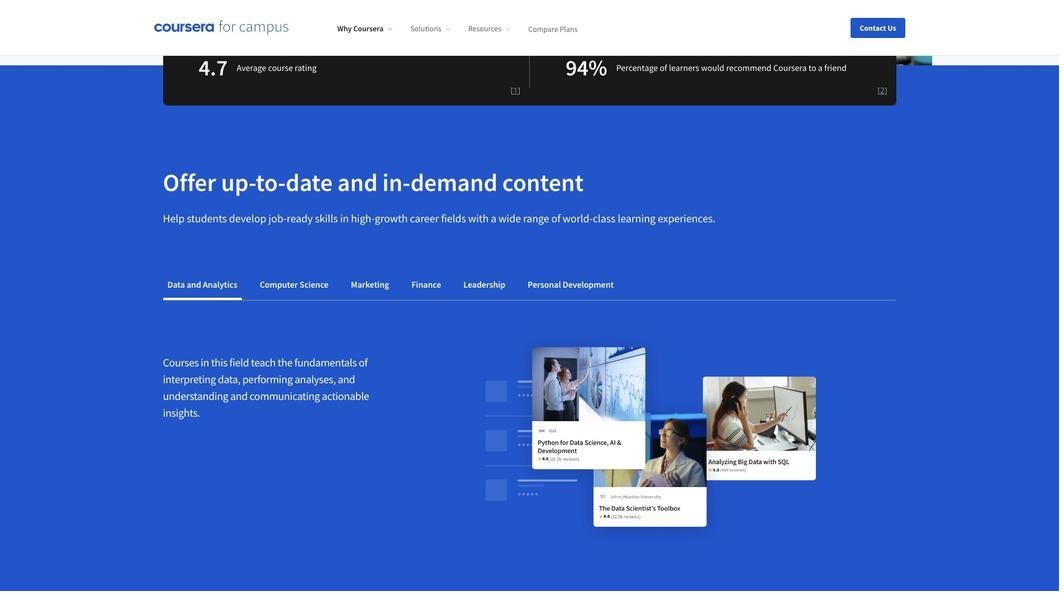 Task type: vqa. For each thing, say whether or not it's contained in the screenshot.
the university of illinois at urbana-champaign image
no



Task type: describe. For each thing, give the bounding box(es) containing it.
the
[[278, 356, 293, 370]]

to-
[[256, 167, 286, 198]]

date
[[286, 167, 333, 198]]

insights.
[[163, 406, 200, 420]]

of inside "courses in this field teach the fundamentals of interpreting data, performing analyses, and understanding and communicating actionable insights."
[[359, 356, 368, 370]]

why coursera link
[[337, 24, 393, 34]]

field
[[230, 356, 249, 370]]

class
[[593, 211, 616, 225]]

experiences.
[[658, 211, 716, 225]]

personal
[[528, 279, 561, 290]]

computer science button
[[255, 271, 333, 298]]

1 vertical spatial coursera
[[774, 62, 807, 73]]

compare
[[529, 24, 558, 34]]

demand
[[411, 167, 498, 198]]

computer science
[[260, 279, 329, 290]]

students
[[187, 211, 227, 225]]

analytics
[[203, 279, 237, 290]]

learning
[[618, 211, 656, 225]]

data and analytics
[[167, 279, 237, 290]]

coursera for campus image
[[154, 20, 288, 35]]

data,
[[218, 372, 240, 386]]

resources
[[468, 24, 502, 34]]

why
[[337, 24, 352, 34]]

in inside "courses in this field teach the fundamentals of interpreting data, performing analyses, and understanding and communicating actionable insights."
[[201, 356, 209, 370]]

data
[[167, 279, 185, 290]]

compare plans
[[529, 24, 578, 34]]

finance button
[[407, 271, 446, 298]]

[ for 4.7
[[511, 85, 514, 96]]

1 horizontal spatial a
[[819, 62, 823, 73]]

2 horizontal spatial of
[[660, 62, 668, 73]]

friend
[[825, 62, 847, 73]]

communicating
[[250, 389, 320, 403]]

2
[[881, 85, 885, 96]]

94%
[[566, 54, 608, 82]]

help students develop job-ready skills in high-growth career fields with a wide range of world-class learning experiences.
[[163, 211, 716, 225]]

percentage of learners would recommend coursera to a friend
[[617, 62, 847, 73]]

rating
[[295, 62, 317, 73]]

] for 4.7
[[518, 85, 521, 96]]

develop
[[229, 211, 266, 225]]

[ for 94%
[[878, 85, 881, 96]]

understanding
[[163, 389, 228, 403]]

offer
[[163, 167, 216, 198]]

resources link
[[468, 24, 511, 34]]

job-
[[269, 211, 287, 225]]



Task type: locate. For each thing, give the bounding box(es) containing it.
in right skills
[[340, 211, 349, 225]]

]
[[518, 85, 521, 96], [885, 85, 888, 96]]

[
[[511, 85, 514, 96], [878, 85, 881, 96]]

solutions link
[[411, 24, 451, 34]]

performing
[[243, 372, 293, 386]]

and down data,
[[230, 389, 248, 403]]

leadership button
[[459, 271, 510, 298]]

4.7
[[199, 54, 228, 82]]

computer
[[260, 279, 298, 290]]

2 [ from the left
[[878, 85, 881, 96]]

why coursera
[[337, 24, 384, 34]]

of right fundamentals
[[359, 356, 368, 370]]

and up actionable
[[338, 372, 355, 386]]

ready
[[287, 211, 313, 225]]

this
[[211, 356, 228, 370]]

content tabs tab list
[[163, 271, 897, 300]]

0 horizontal spatial in
[[201, 356, 209, 370]]

0 vertical spatial a
[[819, 62, 823, 73]]

1 vertical spatial of
[[552, 211, 561, 225]]

in
[[340, 211, 349, 225], [201, 356, 209, 370]]

high-
[[351, 211, 375, 225]]

coursera right why
[[354, 24, 384, 34]]

[ 2 ]
[[878, 85, 888, 96]]

would
[[702, 62, 725, 73]]

courses in this field teach the fundamentals of interpreting data, performing analyses, and understanding and communicating actionable insights.
[[163, 356, 369, 420]]

a right to
[[819, 62, 823, 73]]

0 vertical spatial of
[[660, 62, 668, 73]]

of left the learners
[[660, 62, 668, 73]]

0 horizontal spatial [
[[511, 85, 514, 96]]

interpreting
[[163, 372, 216, 386]]

offer up-to-date and in-demand content
[[163, 167, 584, 198]]

finance
[[412, 279, 441, 290]]

course
[[268, 62, 293, 73]]

0 horizontal spatial ]
[[518, 85, 521, 96]]

science
[[300, 279, 329, 290]]

skills
[[315, 211, 338, 225]]

range
[[523, 211, 549, 225]]

teach
[[251, 356, 276, 370]]

0 vertical spatial coursera
[[354, 24, 384, 34]]

[ 1 ]
[[511, 85, 521, 96]]

help
[[163, 211, 185, 225]]

compare plans link
[[529, 24, 578, 34]]

contact
[[860, 23, 887, 33]]

a right with
[[491, 211, 497, 225]]

0 vertical spatial in
[[340, 211, 349, 225]]

1 horizontal spatial coursera
[[774, 62, 807, 73]]

personal development button
[[524, 271, 619, 298]]

solutions
[[411, 24, 442, 34]]

growth
[[375, 211, 408, 225]]

us
[[888, 23, 897, 33]]

percentage
[[617, 62, 658, 73]]

to
[[809, 62, 817, 73]]

1
[[514, 85, 518, 96]]

1 horizontal spatial ]
[[885, 85, 888, 96]]

leadership
[[464, 279, 506, 290]]

wide
[[499, 211, 521, 225]]

development
[[563, 279, 614, 290]]

courses
[[163, 356, 199, 370]]

of right range
[[552, 211, 561, 225]]

coursera left to
[[774, 62, 807, 73]]

1 ] from the left
[[518, 85, 521, 96]]

2 ] from the left
[[885, 85, 888, 96]]

contact us button
[[851, 18, 906, 38]]

average
[[237, 62, 266, 73]]

1 vertical spatial a
[[491, 211, 497, 225]]

actionable
[[322, 389, 369, 403]]

recommend
[[727, 62, 772, 73]]

fundamentals
[[295, 356, 357, 370]]

1 horizontal spatial of
[[552, 211, 561, 225]]

marketing
[[351, 279, 389, 290]]

fields
[[441, 211, 466, 225]]

1 [ from the left
[[511, 85, 514, 96]]

with
[[468, 211, 489, 225]]

0 horizontal spatial a
[[491, 211, 497, 225]]

coursera
[[354, 24, 384, 34], [774, 62, 807, 73]]

in-
[[383, 167, 411, 198]]

0 horizontal spatial coursera
[[354, 24, 384, 34]]

average course rating
[[237, 62, 317, 73]]

world-
[[563, 211, 593, 225]]

and up high-
[[338, 167, 378, 198]]

data and analytics button
[[163, 271, 242, 298]]

1 vertical spatial in
[[201, 356, 209, 370]]

personal development
[[528, 279, 614, 290]]

career
[[410, 211, 439, 225]]

a
[[819, 62, 823, 73], [491, 211, 497, 225]]

analyses,
[[295, 372, 336, 386]]

and right data
[[187, 279, 201, 290]]

learners
[[669, 62, 700, 73]]

1 horizontal spatial [
[[878, 85, 881, 96]]

] for 94%
[[885, 85, 888, 96]]

2 vertical spatial of
[[359, 356, 368, 370]]

content
[[503, 167, 584, 198]]

in left this in the bottom of the page
[[201, 356, 209, 370]]

marketing button
[[347, 271, 394, 298]]

contact us
[[860, 23, 897, 33]]

and inside button
[[187, 279, 201, 290]]

content data & analytics image image
[[433, 328, 870, 551]]

1 horizontal spatial in
[[340, 211, 349, 225]]

plans
[[560, 24, 578, 34]]

0 horizontal spatial of
[[359, 356, 368, 370]]

and
[[338, 167, 378, 198], [187, 279, 201, 290], [338, 372, 355, 386], [230, 389, 248, 403]]

of
[[660, 62, 668, 73], [552, 211, 561, 225], [359, 356, 368, 370]]

up-
[[221, 167, 256, 198]]



